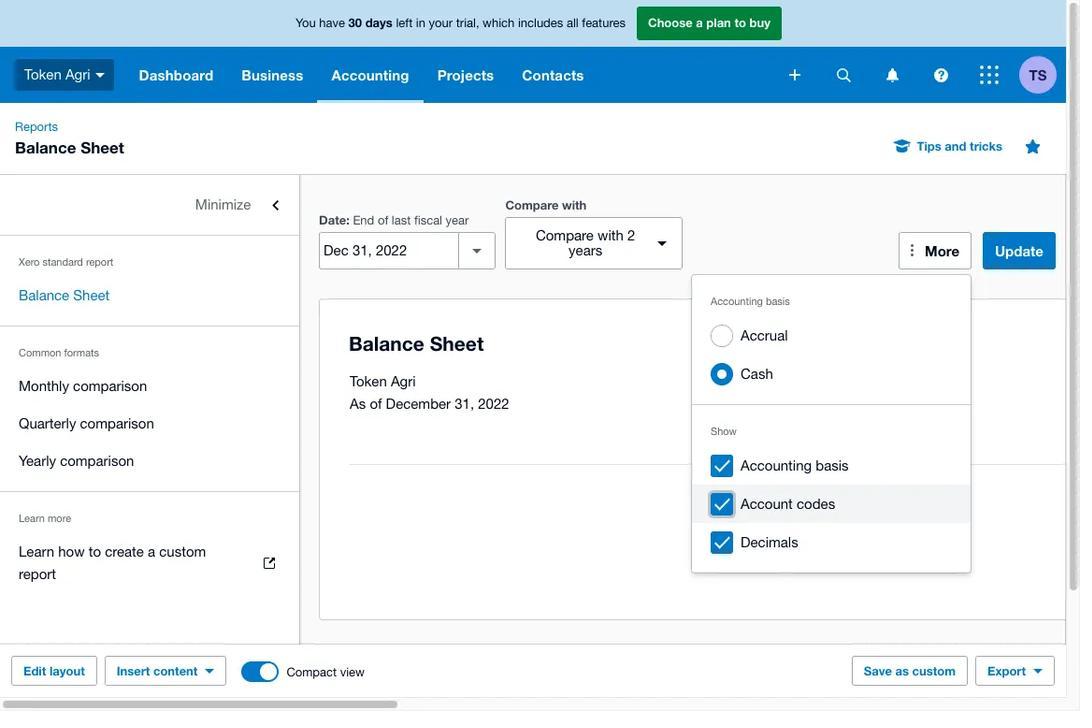 Task type: vqa. For each thing, say whether or not it's contained in the screenshot.
Only inside the popup button
no



Task type: describe. For each thing, give the bounding box(es) containing it.
with for compare with
[[562, 197, 587, 212]]

Select end date field
[[320, 233, 459, 269]]

common formats
[[19, 347, 99, 358]]

edit
[[23, 663, 46, 678]]

1 vertical spatial balance
[[19, 287, 69, 303]]

1 vertical spatial accounting
[[711, 296, 763, 307]]

content
[[153, 663, 198, 678]]

compare for compare with 2 years
[[536, 227, 594, 243]]

minimize
[[195, 196, 251, 212]]

monthly comparison
[[19, 378, 147, 394]]

tips and tricks
[[917, 138, 1003, 153]]

compare with
[[506, 197, 587, 212]]

common
[[19, 347, 61, 358]]

update button
[[983, 232, 1056, 269]]

decimals button
[[692, 523, 971, 561]]

in
[[416, 16, 426, 30]]

accounting basis inside accounting basis button
[[741, 458, 849, 473]]

2 horizontal spatial svg image
[[934, 68, 948, 82]]

tips and tricks button
[[884, 131, 1014, 161]]

contacts button
[[508, 47, 598, 103]]

comparison for yearly comparison
[[60, 453, 134, 469]]

Report title field
[[344, 323, 1081, 366]]

insert content button
[[105, 656, 227, 686]]

1 horizontal spatial svg image
[[887, 68, 899, 82]]

years
[[569, 242, 603, 258]]

edit layout button
[[11, 656, 97, 686]]

save
[[864, 663, 893, 678]]

reports link
[[7, 118, 65, 137]]

which
[[483, 16, 515, 30]]

token agri as of december 31, 2022
[[350, 373, 510, 412]]

business button
[[228, 47, 318, 103]]

december
[[386, 396, 451, 412]]

left
[[396, 16, 413, 30]]

more
[[925, 242, 960, 259]]

decimals
[[741, 534, 799, 550]]

balance sheet
[[19, 287, 110, 303]]

edit layout
[[23, 663, 85, 678]]

learn how to create a custom report
[[19, 544, 206, 582]]

view
[[340, 665, 365, 679]]

more
[[48, 513, 71, 524]]

basis inside button
[[816, 458, 849, 473]]

yearly comparison link
[[0, 443, 299, 480]]

more button
[[899, 232, 972, 269]]

0 vertical spatial accounting basis
[[711, 296, 790, 307]]

1 vertical spatial sheet
[[73, 287, 110, 303]]

export
[[988, 663, 1026, 678]]

cash
[[741, 366, 774, 382]]

sheet inside reports balance sheet
[[81, 138, 124, 157]]

cash button
[[692, 355, 971, 393]]

as
[[896, 663, 909, 678]]

tips
[[917, 138, 942, 153]]

yearly comparison
[[19, 453, 134, 469]]

choose
[[648, 15, 693, 30]]

svg image inside token agri popup button
[[95, 73, 104, 77]]

ts
[[1030, 66, 1047, 83]]

insert content
[[117, 663, 198, 678]]

balance inside reports balance sheet
[[15, 138, 76, 157]]

30
[[349, 15, 362, 30]]

of for end
[[378, 213, 389, 227]]

tricks
[[970, 138, 1003, 153]]

2
[[628, 227, 636, 243]]

create
[[105, 544, 144, 560]]

and
[[945, 138, 967, 153]]

learn more
[[19, 513, 71, 524]]

learn how to create a custom report link
[[0, 533, 299, 593]]

date : end of last fiscal year
[[319, 212, 469, 227]]

account
[[741, 496, 793, 512]]

choose a plan to buy
[[648, 15, 771, 30]]

reports
[[15, 120, 58, 134]]

xero standard report
[[19, 256, 113, 268]]

formats
[[64, 347, 99, 358]]

dashboard link
[[125, 47, 228, 103]]

banner containing ts
[[0, 0, 1067, 103]]

ts button
[[1020, 47, 1067, 103]]

learn for learn more
[[19, 513, 45, 524]]

yearly
[[19, 453, 56, 469]]

list of convenience dates image
[[459, 232, 496, 269]]

how
[[58, 544, 85, 560]]

with for compare with 2 years
[[598, 227, 624, 243]]

projects
[[438, 66, 494, 83]]

balance sheet link
[[0, 277, 299, 314]]

days
[[366, 15, 393, 30]]

2 horizontal spatial svg image
[[981, 65, 999, 84]]

quarterly
[[19, 415, 76, 431]]

comparison for quarterly comparison
[[80, 415, 154, 431]]

31,
[[455, 396, 474, 412]]

token agri button
[[0, 47, 125, 103]]

last
[[392, 213, 411, 227]]

1 horizontal spatial svg image
[[837, 68, 851, 82]]

export button
[[976, 656, 1055, 686]]



Task type: locate. For each thing, give the bounding box(es) containing it.
of for as
[[370, 396, 382, 412]]

comparison down formats
[[73, 378, 147, 394]]

svg image
[[981, 65, 999, 84], [837, 68, 851, 82], [790, 69, 801, 80]]

0 vertical spatial comparison
[[73, 378, 147, 394]]

0 horizontal spatial with
[[562, 197, 587, 212]]

1 horizontal spatial with
[[598, 227, 624, 243]]

update
[[996, 242, 1044, 259]]

agri inside 'token agri as of december 31, 2022'
[[391, 373, 416, 389]]

of left "last"
[[378, 213, 389, 227]]

report inside learn how to create a custom report
[[19, 566, 56, 582]]

svg image
[[887, 68, 899, 82], [934, 68, 948, 82], [95, 73, 104, 77]]

list box containing accrual
[[692, 275, 971, 573]]

0 vertical spatial custom
[[159, 544, 206, 560]]

0 vertical spatial compare
[[506, 197, 559, 212]]

trial,
[[456, 16, 480, 30]]

compare with 2 years
[[536, 227, 636, 258]]

as
[[350, 396, 366, 412]]

compact view
[[287, 665, 365, 679]]

agri inside token agri popup button
[[65, 66, 90, 82]]

accounting basis button
[[692, 446, 971, 485]]

1 horizontal spatial token
[[350, 373, 387, 389]]

list box
[[692, 275, 971, 573]]

fiscal
[[414, 213, 443, 227]]

0 horizontal spatial basis
[[766, 296, 790, 307]]

accounting inside "popup button"
[[332, 66, 409, 83]]

sheet down xero standard report
[[73, 287, 110, 303]]

learn for learn how to create a custom report
[[19, 544, 54, 560]]

basis up 'accrual'
[[766, 296, 790, 307]]

minimize button
[[0, 186, 299, 224]]

projects button
[[424, 47, 508, 103]]

1 vertical spatial report
[[19, 566, 56, 582]]

1 vertical spatial custom
[[913, 663, 956, 678]]

0 vertical spatial basis
[[766, 296, 790, 307]]

token agri
[[24, 66, 90, 82]]

0 horizontal spatial a
[[148, 544, 155, 560]]

account codes button
[[692, 485, 971, 523]]

0 vertical spatial to
[[735, 15, 747, 30]]

accounting basis up account codes
[[741, 458, 849, 473]]

0 horizontal spatial token
[[24, 66, 62, 82]]

1 vertical spatial compare
[[536, 227, 594, 243]]

0 vertical spatial with
[[562, 197, 587, 212]]

0 vertical spatial balance
[[15, 138, 76, 157]]

0 vertical spatial agri
[[65, 66, 90, 82]]

2 vertical spatial comparison
[[60, 453, 134, 469]]

0 horizontal spatial report
[[19, 566, 56, 582]]

account codes
[[741, 496, 836, 512]]

1 vertical spatial to
[[89, 544, 101, 560]]

a right "create"
[[148, 544, 155, 560]]

custom
[[159, 544, 206, 560], [913, 663, 956, 678]]

includes
[[518, 16, 564, 30]]

layout
[[50, 663, 85, 678]]

token for token agri
[[24, 66, 62, 82]]

token
[[24, 66, 62, 82], [350, 373, 387, 389]]

1 horizontal spatial agri
[[391, 373, 416, 389]]

1 vertical spatial comparison
[[80, 415, 154, 431]]

comparison down 'quarterly comparison'
[[60, 453, 134, 469]]

sheet up minimize button
[[81, 138, 124, 157]]

to right how
[[89, 544, 101, 560]]

agri for token agri as of december 31, 2022
[[391, 373, 416, 389]]

save as custom
[[864, 663, 956, 678]]

banner
[[0, 0, 1067, 103]]

token up reports
[[24, 66, 62, 82]]

end
[[353, 213, 375, 227]]

basis
[[766, 296, 790, 307], [816, 458, 849, 473]]

token inside 'token agri as of december 31, 2022'
[[350, 373, 387, 389]]

accounting inside button
[[741, 458, 812, 473]]

save as custom button
[[852, 656, 968, 686]]

of right "as"
[[370, 396, 382, 412]]

0 vertical spatial report
[[86, 256, 113, 268]]

agri for token agri
[[65, 66, 90, 82]]

0 vertical spatial accounting
[[332, 66, 409, 83]]

1 horizontal spatial to
[[735, 15, 747, 30]]

custom right "create"
[[159, 544, 206, 560]]

token inside token agri popup button
[[24, 66, 62, 82]]

1 vertical spatial a
[[148, 544, 155, 560]]

to left buy
[[735, 15, 747, 30]]

1 vertical spatial accounting basis
[[741, 458, 849, 473]]

learn inside learn how to create a custom report
[[19, 544, 54, 560]]

0 horizontal spatial svg image
[[790, 69, 801, 80]]

0 vertical spatial learn
[[19, 513, 45, 524]]

a left plan
[[696, 15, 703, 30]]

token for token agri as of december 31, 2022
[[350, 373, 387, 389]]

compact
[[287, 665, 337, 679]]

custom inside learn how to create a custom report
[[159, 544, 206, 560]]

accounting up 'accrual'
[[711, 296, 763, 307]]

features
[[582, 16, 626, 30]]

agri up reports balance sheet
[[65, 66, 90, 82]]

monthly
[[19, 378, 69, 394]]

to inside banner
[[735, 15, 747, 30]]

have
[[319, 16, 345, 30]]

insert
[[117, 663, 150, 678]]

group
[[692, 275, 971, 573]]

1 horizontal spatial basis
[[816, 458, 849, 473]]

0 vertical spatial sheet
[[81, 138, 124, 157]]

0 horizontal spatial to
[[89, 544, 101, 560]]

0 horizontal spatial svg image
[[95, 73, 104, 77]]

agri
[[65, 66, 90, 82], [391, 373, 416, 389]]

2 learn from the top
[[19, 544, 54, 560]]

compare inside compare with 2 years
[[536, 227, 594, 243]]

0 vertical spatial of
[[378, 213, 389, 227]]

balance down reports link
[[15, 138, 76, 157]]

plan
[[707, 15, 732, 30]]

you have 30 days left in your trial, which includes all features
[[296, 15, 626, 30]]

with up compare with 2 years
[[562, 197, 587, 212]]

accrual button
[[692, 316, 971, 355]]

comparison for monthly comparison
[[73, 378, 147, 394]]

1 horizontal spatial a
[[696, 15, 703, 30]]

1 vertical spatial token
[[350, 373, 387, 389]]

buy
[[750, 15, 771, 30]]

basis up account codes button
[[816, 458, 849, 473]]

report output element
[[350, 430, 1081, 597]]

balance
[[15, 138, 76, 157], [19, 287, 69, 303]]

report right standard
[[86, 256, 113, 268]]

with
[[562, 197, 587, 212], [598, 227, 624, 243]]

dashboard
[[139, 66, 214, 83]]

standard
[[43, 256, 83, 268]]

balance down xero
[[19, 287, 69, 303]]

1 vertical spatial learn
[[19, 544, 54, 560]]

accounting up account
[[741, 458, 812, 473]]

0 vertical spatial a
[[696, 15, 703, 30]]

0 horizontal spatial agri
[[65, 66, 90, 82]]

you
[[296, 16, 316, 30]]

compare down compare with
[[536, 227, 594, 243]]

show
[[711, 426, 737, 437]]

token up "as"
[[350, 373, 387, 389]]

date
[[319, 212, 346, 227]]

1 horizontal spatial report
[[86, 256, 113, 268]]

1 vertical spatial with
[[598, 227, 624, 243]]

comparison
[[73, 378, 147, 394], [80, 415, 154, 431], [60, 453, 134, 469]]

custom inside button
[[913, 663, 956, 678]]

learn left more
[[19, 513, 45, 524]]

accrual
[[741, 327, 788, 343]]

accounting basis up 'accrual'
[[711, 296, 790, 307]]

quarterly comparison
[[19, 415, 154, 431]]

1 learn from the top
[[19, 513, 45, 524]]

of inside date : end of last fiscal year
[[378, 213, 389, 227]]

codes
[[797, 496, 836, 512]]

report
[[86, 256, 113, 268], [19, 566, 56, 582]]

compare up compare with 2 years
[[506, 197, 559, 212]]

with left 2 on the right top of page
[[598, 227, 624, 243]]

accounting down days at top
[[332, 66, 409, 83]]

0 vertical spatial token
[[24, 66, 62, 82]]

1 vertical spatial basis
[[816, 458, 849, 473]]

all
[[567, 16, 579, 30]]

accounting button
[[318, 47, 424, 103]]

group containing accrual
[[692, 275, 971, 573]]

reports balance sheet
[[15, 120, 124, 157]]

remove from favorites image
[[1014, 127, 1052, 165]]

a inside learn how to create a custom report
[[148, 544, 155, 560]]

quarterly comparison link
[[0, 405, 299, 443]]

1 vertical spatial of
[[370, 396, 382, 412]]

a
[[696, 15, 703, 30], [148, 544, 155, 560]]

1 horizontal spatial custom
[[913, 663, 956, 678]]

with inside compare with 2 years
[[598, 227, 624, 243]]

your
[[429, 16, 453, 30]]

2 vertical spatial accounting
[[741, 458, 812, 473]]

2022
[[478, 396, 510, 412]]

year
[[446, 213, 469, 227]]

0 horizontal spatial custom
[[159, 544, 206, 560]]

compare for compare with
[[506, 197, 559, 212]]

custom right as at the right bottom of the page
[[913, 663, 956, 678]]

contacts
[[522, 66, 584, 83]]

agri up december
[[391, 373, 416, 389]]

comparison down 'monthly comparison' link
[[80, 415, 154, 431]]

of inside 'token agri as of december 31, 2022'
[[370, 396, 382, 412]]

business
[[242, 66, 304, 83]]

learn down learn more
[[19, 544, 54, 560]]

monthly comparison link
[[0, 368, 299, 405]]

xero
[[19, 256, 40, 268]]

1 vertical spatial agri
[[391, 373, 416, 389]]

to inside learn how to create a custom report
[[89, 544, 101, 560]]

:
[[346, 212, 350, 227]]

report down learn more
[[19, 566, 56, 582]]



